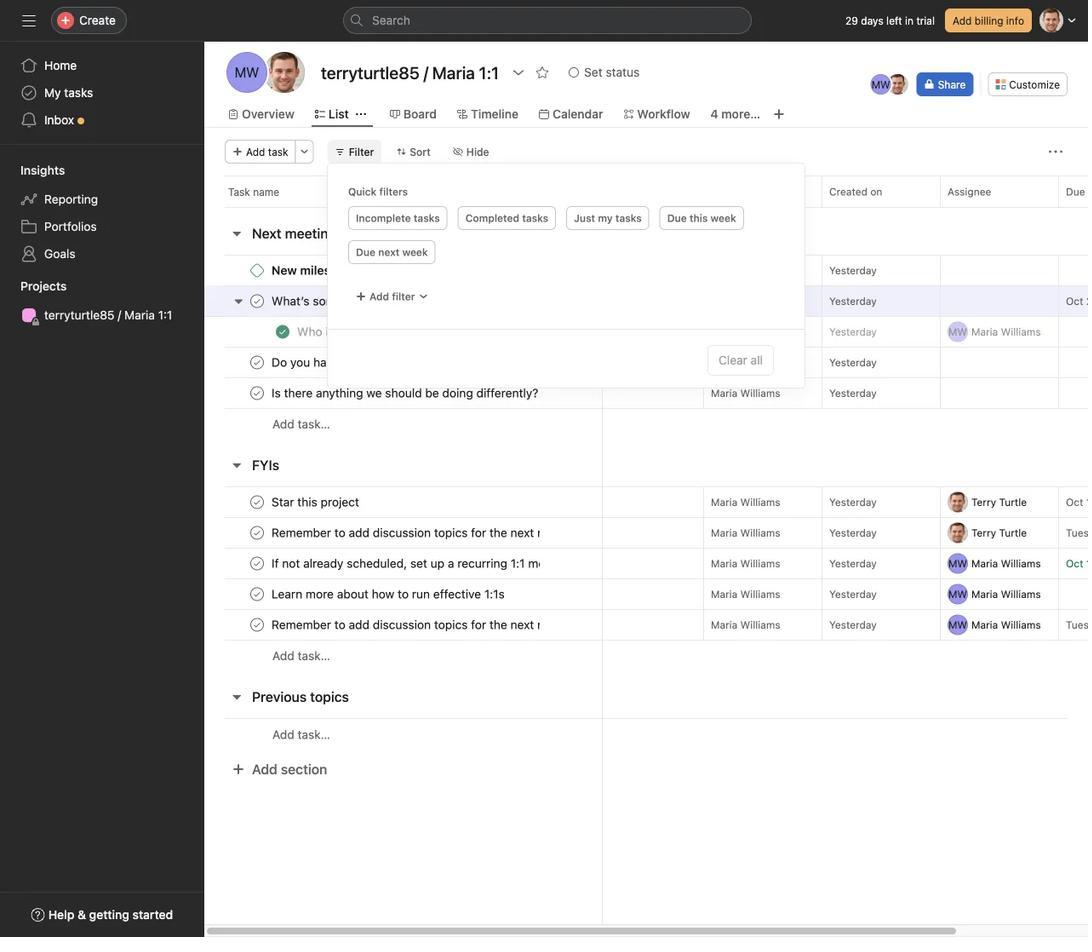Task type: vqa. For each thing, say whether or not it's contained in the screenshot.


Task type: describe. For each thing, give the bounding box(es) containing it.
meeting
[[285, 225, 337, 242]]

workflow link
[[624, 105, 691, 124]]

quick filters
[[348, 186, 408, 198]]

remember to add discussion topics for the next meeting cell for mw
[[204, 609, 603, 641]]

timeline
[[471, 107, 519, 121]]

oct inside header next meeting tree grid
[[1067, 295, 1084, 307]]

more…
[[722, 107, 761, 121]]

clear
[[719, 353, 748, 367]]

task… for fyis
[[298, 649, 330, 663]]

completed checkbox for mw remember to add discussion topics for the next meeting text field
[[247, 615, 268, 635]]

completed image inside if not already scheduled, set up a recurring 1:1 meeting in your calendar cell
[[247, 553, 268, 574]]

completed checkbox for is there anything we should be doing differently? text box
[[247, 383, 268, 403]]

created
[[830, 186, 868, 198]]

projects
[[20, 279, 67, 293]]

previous
[[252, 689, 307, 705]]

calendar link
[[539, 105, 604, 124]]

filter
[[349, 146, 374, 158]]

overview
[[242, 107, 295, 121]]

left
[[887, 14, 903, 26]]

who is that cat? cell
[[204, 316, 603, 348]]

add left task at the top left
[[246, 146, 265, 158]]

add inside button
[[252, 761, 278, 777]]

4 more…
[[711, 107, 761, 121]]

task name
[[228, 186, 280, 198]]

row containing terry turtle
[[204, 316, 1089, 348]]

7 yesterday from the top
[[830, 527, 877, 539]]

terry inside header next meeting tree grid
[[711, 326, 736, 338]]

portfolios
[[44, 219, 97, 233]]

due for due d
[[1067, 186, 1086, 198]]

completed image inside what's something that was harder than expected? cell
[[247, 291, 268, 311]]

yesterday for is there anything we should be doing differently? cell
[[830, 387, 877, 399]]

terry turtle for oct 1
[[972, 496, 1028, 508]]

calendar
[[553, 107, 604, 121]]

hide button
[[445, 140, 497, 164]]

topic type field for who is that cat? cell
[[602, 316, 705, 348]]

add task… for next meeting
[[273, 417, 330, 431]]

trial
[[917, 14, 935, 26]]

hide sidebar image
[[22, 14, 36, 27]]

mw inside header next meeting tree grid
[[949, 326, 968, 338]]

add filter
[[370, 291, 415, 302]]

completed checkbox for do you have any project updates? text field
[[247, 352, 268, 373]]

assignee
[[948, 186, 992, 198]]

29 days left in trial
[[846, 14, 935, 26]]

completed image inside learn more about how to run effective 1:1s cell
[[247, 584, 268, 604]]

add left the 'billing'
[[953, 14, 972, 26]]

projects button
[[0, 278, 67, 295]]

topic type field for new milestone cell
[[602, 255, 705, 286]]

inbox link
[[10, 106, 194, 134]]

remember to add discussion topics for the next meeting text field for tt
[[268, 524, 541, 541]]

help & getting started button
[[20, 900, 184, 930]]

7 completed image from the top
[[247, 615, 268, 635]]

turtle inside header next meeting tree grid
[[739, 326, 767, 338]]

terryturtle85 / maria 1:1 link
[[10, 302, 194, 329]]

due this week
[[668, 212, 737, 224]]

insights
[[20, 163, 65, 177]]

yesterday row
[[204, 255, 1089, 286]]

1 collapse task list for this section image from the top
[[230, 227, 244, 240]]

add task… button for fyis
[[273, 647, 330, 665]]

my
[[598, 212, 613, 224]]

billing
[[975, 14, 1004, 26]]

filters
[[380, 186, 408, 198]]

creator for what's something that was harder than expected? cell
[[704, 285, 823, 317]]

home
[[44, 58, 77, 72]]

3 task… from the top
[[298, 728, 330, 742]]

topic type field for what's something that was harder than expected? cell
[[602, 285, 705, 317]]

3 add task… from the top
[[273, 728, 330, 742]]

oct for maria williams
[[1067, 558, 1084, 570]]

d
[[1089, 186, 1089, 198]]

completed checkbox inside what's something that was harder than expected? cell
[[247, 291, 268, 311]]

reporting link
[[10, 186, 194, 213]]

incomplete tasks button
[[348, 206, 448, 230]]

getting
[[89, 908, 129, 922]]

insights element
[[0, 155, 204, 271]]

hide
[[467, 146, 489, 158]]

just my tasks button
[[567, 206, 650, 230]]

0 horizontal spatial more actions image
[[300, 147, 310, 157]]

1 horizontal spatial more actions image
[[1050, 145, 1063, 158]]

due for due next week
[[356, 246, 376, 258]]

3 add task… row from the top
[[204, 718, 1089, 751]]

if not already scheduled, set up a recurring 1:1 meeting in your calendar cell
[[204, 548, 603, 579]]

2
[[1087, 295, 1089, 307]]

row containing yesterday
[[204, 285, 1089, 317]]

10 yesterday from the top
[[830, 619, 877, 631]]

collapse task list for this section image
[[230, 458, 244, 472]]

yesterday for do you have any project updates? cell
[[830, 357, 877, 368]]

portfolios link
[[10, 213, 194, 240]]

task
[[268, 146, 288, 158]]

week for due next week
[[403, 246, 428, 258]]

is there anything we should be doing differently? cell
[[204, 377, 603, 409]]

my tasks link
[[10, 79, 194, 106]]

yesterday for if not already scheduled, set up a recurring 1:1 meeting in your calendar cell
[[830, 558, 877, 570]]

—
[[613, 388, 621, 398]]

move tasks between sections image
[[551, 388, 561, 398]]

add inside dropdown button
[[370, 291, 389, 302]]

due this week button
[[660, 206, 744, 230]]

header next meeting tree grid
[[204, 255, 1089, 440]]

2 collapse task list for this section image from the top
[[230, 690, 244, 704]]

fyis
[[252, 457, 279, 473]]

tasks for incomplete tasks
[[414, 212, 440, 224]]

topics
[[310, 689, 349, 705]]

row containing task name
[[204, 175, 1089, 207]]

terry turtle for tues
[[972, 527, 1028, 539]]

customize button
[[988, 72, 1068, 96]]

set status button
[[562, 60, 648, 84]]

due next week
[[356, 246, 428, 258]]

next
[[252, 225, 282, 242]]

add section button
[[225, 754, 334, 785]]

projects element
[[0, 271, 204, 332]]

add tab image
[[773, 107, 786, 121]]

add up add section button
[[273, 728, 295, 742]]

quick
[[348, 186, 377, 198]]

reporting
[[44, 192, 98, 206]]

oct 2
[[1067, 295, 1089, 307]]

set status
[[585, 65, 640, 79]]

status
[[606, 65, 640, 79]]

add inside header next meeting tree grid
[[273, 417, 295, 431]]

details image
[[582, 388, 592, 398]]

incomplete
[[356, 212, 411, 224]]

clear all
[[719, 353, 763, 367]]

do you have any project updates? cell
[[204, 347, 603, 378]]

in
[[906, 14, 914, 26]]

1 for terry turtle
[[1087, 496, 1089, 508]]

1:1
[[158, 308, 172, 322]]

remember to add discussion topics for the next meeting text field for mw
[[268, 616, 541, 633]]

incomplete tasks
[[356, 212, 440, 224]]

completed milestone image
[[250, 264, 264, 277]]

my
[[44, 86, 61, 100]]

completed
[[466, 212, 520, 224]]

previous topics button
[[252, 682, 349, 712]]

due for due this week
[[668, 212, 687, 224]]

list
[[329, 107, 349, 121]]

customize
[[1010, 78, 1061, 90]]

search button
[[343, 7, 752, 34]]

next
[[378, 246, 400, 258]]

5 completed image from the top
[[247, 523, 268, 543]]

oct 1 for terry turtle
[[1067, 496, 1089, 508]]

due next week button
[[348, 240, 436, 264]]

4 more… button
[[711, 105, 761, 124]]

— button
[[603, 378, 704, 408]]

fyis button
[[252, 450, 279, 480]]

terry for tues
[[972, 527, 997, 539]]

add billing info
[[953, 14, 1025, 26]]

terryturtle85 / maria 1:1
[[44, 308, 172, 322]]



Task type: locate. For each thing, give the bounding box(es) containing it.
add up fyis
[[273, 417, 295, 431]]

2 1 from the top
[[1087, 558, 1089, 570]]

completed checkbox inside is there anything we should be doing differently? cell
[[247, 383, 268, 403]]

2 yesterday from the top
[[830, 295, 877, 307]]

terryturtle85
[[44, 308, 115, 322]]

Do you have any project updates? text field
[[268, 354, 463, 371]]

add task… button
[[273, 415, 330, 434], [273, 647, 330, 665], [273, 725, 330, 744]]

week
[[711, 212, 737, 224], [403, 246, 428, 258]]

maria williams
[[972, 326, 1042, 338], [711, 357, 781, 368], [711, 387, 781, 399], [711, 496, 781, 508], [711, 527, 781, 539], [711, 558, 781, 570], [972, 558, 1042, 570], [711, 588, 781, 600], [972, 588, 1042, 600], [711, 619, 781, 631], [972, 619, 1042, 631]]

started
[[133, 908, 173, 922]]

on
[[871, 186, 883, 198]]

add task… up fyis
[[273, 417, 330, 431]]

week right next
[[403, 246, 428, 258]]

1 vertical spatial oct 1
[[1067, 558, 1089, 570]]

week right this
[[711, 212, 737, 224]]

3 completed checkbox from the top
[[247, 523, 268, 543]]

tues for terry turtle
[[1067, 527, 1089, 539]]

help & getting started
[[48, 908, 173, 922]]

1 vertical spatial turtle
[[1000, 496, 1028, 508]]

remember to add discussion topics for the next meeting text field up if not already scheduled, set up a recurring 1:1 meeting in your calendar text box
[[268, 524, 541, 541]]

tasks for my tasks
[[64, 86, 93, 100]]

collapse task list for this section image left previous
[[230, 690, 244, 704]]

completed tasks button
[[458, 206, 556, 230]]

task
[[228, 186, 250, 198]]

oct for terry turtle
[[1067, 496, 1084, 508]]

add left filter
[[370, 291, 389, 302]]

1 vertical spatial completed image
[[247, 584, 268, 604]]

add task… row for fyis
[[204, 640, 1089, 671]]

new milestone cell
[[204, 255, 603, 286]]

all
[[751, 353, 763, 367]]

1 vertical spatial terry turtle
[[972, 496, 1028, 508]]

1
[[1087, 496, 1089, 508], [1087, 558, 1089, 570]]

1 remember to add discussion topics for the next meeting text field from the top
[[268, 524, 541, 541]]

0 horizontal spatial week
[[403, 246, 428, 258]]

1 vertical spatial terry
[[972, 496, 997, 508]]

terry turtle inside header next meeting tree grid
[[711, 326, 767, 338]]

0 vertical spatial add task…
[[273, 417, 330, 431]]

completed image inside who is that cat? cell
[[273, 322, 293, 342]]

due inside button
[[668, 212, 687, 224]]

created on
[[830, 186, 883, 198]]

tues
[[1067, 527, 1089, 539], [1067, 619, 1089, 631]]

add task… inside header next meeting tree grid
[[273, 417, 330, 431]]

set
[[585, 65, 603, 79]]

1 completed checkbox from the top
[[247, 352, 268, 373]]

Completed checkbox
[[247, 352, 268, 373], [247, 492, 268, 512], [247, 523, 268, 543], [247, 615, 268, 635]]

add task…
[[273, 417, 330, 431], [273, 649, 330, 663], [273, 728, 330, 742]]

Is there anything we should be doing differently? text field
[[268, 385, 541, 402]]

8 yesterday from the top
[[830, 558, 877, 570]]

3 yesterday from the top
[[830, 326, 877, 338]]

0 vertical spatial due
[[1067, 186, 1086, 198]]

0 vertical spatial task…
[[298, 417, 330, 431]]

star this project cell
[[204, 486, 603, 518]]

yesterday for what's something that was harder than expected? cell
[[830, 295, 877, 307]]

2 tues from the top
[[1067, 619, 1089, 631]]

completed image inside star this project cell
[[247, 492, 268, 512]]

completed checkbox inside if not already scheduled, set up a recurring 1:1 meeting in your calendar cell
[[247, 553, 268, 574]]

4 completed image from the top
[[247, 492, 268, 512]]

2 vertical spatial oct
[[1067, 558, 1084, 570]]

yesterday for who is that cat? cell
[[830, 326, 877, 338]]

Star this project text field
[[268, 494, 365, 511]]

&
[[78, 908, 86, 922]]

turtle for oct 1
[[1000, 496, 1028, 508]]

2 add task… button from the top
[[273, 647, 330, 665]]

2 vertical spatial turtle
[[1000, 527, 1028, 539]]

filter button
[[328, 140, 382, 164]]

oct 1
[[1067, 496, 1089, 508], [1067, 558, 1089, 570]]

2 add task… row from the top
[[204, 640, 1089, 671]]

completed checkbox inside star this project cell
[[247, 492, 268, 512]]

completed image inside is there anything we should be doing differently? cell
[[247, 383, 268, 403]]

1 add task… row from the top
[[204, 408, 1089, 440]]

yesterday for star this project cell
[[830, 496, 877, 508]]

tasks right my at top left
[[64, 86, 93, 100]]

due d
[[1067, 186, 1089, 198]]

1 vertical spatial due
[[668, 212, 687, 224]]

search list box
[[343, 7, 752, 34]]

yesterday inside row
[[830, 265, 877, 276]]

2 completed image from the top
[[247, 352, 268, 373]]

list link
[[315, 105, 349, 124]]

tasks right my at the right of the page
[[616, 212, 642, 224]]

insights button
[[0, 162, 65, 179]]

2 oct from the top
[[1067, 496, 1084, 508]]

week inside button
[[711, 212, 737, 224]]

6 completed image from the top
[[247, 553, 268, 574]]

previous topics
[[252, 689, 349, 705]]

due left d on the top right of page
[[1067, 186, 1086, 198]]

4 yesterday from the top
[[830, 357, 877, 368]]

my tasks
[[44, 86, 93, 100]]

1 1 from the top
[[1087, 496, 1089, 508]]

2 vertical spatial terry turtle
[[972, 527, 1028, 539]]

oct
[[1067, 295, 1084, 307], [1067, 496, 1084, 508], [1067, 558, 1084, 570]]

add task… button for next meeting
[[273, 415, 330, 434]]

2 oct 1 from the top
[[1067, 558, 1089, 570]]

goals
[[44, 247, 75, 261]]

just my tasks
[[574, 212, 642, 224]]

/
[[118, 308, 121, 322]]

add task… button inside header next meeting tree grid
[[273, 415, 330, 434]]

add task… button inside header fyis tree grid
[[273, 647, 330, 665]]

4 completed checkbox from the top
[[247, 615, 268, 635]]

0 vertical spatial remember to add discussion topics for the next meeting cell
[[204, 517, 603, 549]]

goals link
[[10, 240, 194, 268]]

next meeting button
[[252, 218, 337, 249]]

1 for maria williams
[[1087, 558, 1089, 570]]

1 add task… button from the top
[[273, 415, 330, 434]]

4
[[711, 107, 719, 121]]

1 vertical spatial oct
[[1067, 496, 1084, 508]]

Completed milestone checkbox
[[250, 264, 264, 277]]

remember to add discussion topics for the next meeting cell for tt
[[204, 517, 603, 549]]

New milestone text field
[[268, 262, 361, 279]]

task… inside header fyis tree grid
[[298, 649, 330, 663]]

1 vertical spatial remember to add discussion topics for the next meeting text field
[[268, 616, 541, 633]]

Completed checkbox
[[247, 291, 268, 311], [273, 322, 293, 342], [247, 383, 268, 403], [247, 553, 268, 574], [247, 584, 268, 604]]

info
[[1007, 14, 1025, 26]]

1 vertical spatial add task… row
[[204, 640, 1089, 671]]

more actions image
[[1050, 145, 1063, 158], [300, 147, 310, 157]]

1 yesterday from the top
[[830, 265, 877, 276]]

completed checkbox for remember to add discussion topics for the next meeting text field associated with tt
[[247, 523, 268, 543]]

add task… row
[[204, 408, 1089, 440], [204, 640, 1089, 671], [204, 718, 1089, 751]]

collapse subtask list for the task what's something that was harder than expected? image
[[232, 294, 245, 308]]

add task… up previous topics at the left
[[273, 649, 330, 663]]

tues for maria williams
[[1067, 619, 1089, 631]]

terry turtle
[[711, 326, 767, 338], [972, 496, 1028, 508], [972, 527, 1028, 539]]

mw
[[235, 64, 259, 81], [872, 78, 891, 90], [949, 326, 968, 338], [949, 558, 968, 570], [949, 588, 968, 600], [949, 619, 968, 631]]

yesterday for learn more about how to run effective 1:1s cell
[[830, 588, 877, 600]]

0 vertical spatial terry turtle
[[711, 326, 767, 338]]

completed checkbox for learn more about how to run effective 1:1s text box
[[247, 584, 268, 604]]

1 oct from the top
[[1067, 295, 1084, 307]]

topic type field for do you have any project updates? cell
[[602, 347, 705, 378]]

1 add task… from the top
[[273, 417, 330, 431]]

0 horizontal spatial completed image
[[247, 584, 268, 604]]

create
[[79, 13, 116, 27]]

show options image
[[512, 66, 526, 79]]

2 vertical spatial due
[[356, 246, 376, 258]]

tasks inside button
[[414, 212, 440, 224]]

add section
[[252, 761, 327, 777]]

add up previous
[[273, 649, 295, 663]]

board link
[[390, 105, 437, 124]]

Learn more about how to run effective 1:1s text field
[[268, 586, 510, 603]]

1 task… from the top
[[298, 417, 330, 431]]

creator for new milestone cell
[[704, 255, 823, 286]]

2 vertical spatial add task… row
[[204, 718, 1089, 751]]

yesterday for the new milestone cell
[[830, 265, 877, 276]]

share
[[939, 78, 966, 90]]

2 completed checkbox from the top
[[247, 492, 268, 512]]

section
[[281, 761, 327, 777]]

0 vertical spatial collapse task list for this section image
[[230, 227, 244, 240]]

6 yesterday from the top
[[830, 496, 877, 508]]

1 vertical spatial tues
[[1067, 619, 1089, 631]]

header fyis tree grid
[[204, 486, 1089, 671]]

1 vertical spatial add task…
[[273, 649, 330, 663]]

5 yesterday from the top
[[830, 387, 877, 399]]

remember to add discussion topics for the next meeting cell down learn more about how to run effective 1:1s text box
[[204, 609, 603, 641]]

completed checkbox for star this project text field
[[247, 492, 268, 512]]

2 vertical spatial task…
[[298, 728, 330, 742]]

What's something that was harder than expected? text field
[[268, 293, 491, 310]]

due
[[1067, 186, 1086, 198], [668, 212, 687, 224], [356, 246, 376, 258]]

workflow
[[638, 107, 691, 121]]

1 vertical spatial task…
[[298, 649, 330, 663]]

3 completed image from the top
[[247, 383, 268, 403]]

1 vertical spatial collapse task list for this section image
[[230, 690, 244, 704]]

1 horizontal spatial week
[[711, 212, 737, 224]]

add task… up section
[[273, 728, 330, 742]]

add task… inside header fyis tree grid
[[273, 649, 330, 663]]

add filter button
[[348, 285, 437, 308]]

1 horizontal spatial due
[[668, 212, 687, 224]]

task… up previous topics at the left
[[298, 649, 330, 663]]

filter
[[392, 291, 415, 302]]

0 vertical spatial terry
[[711, 326, 736, 338]]

0 vertical spatial turtle
[[739, 326, 767, 338]]

oct 1 for maria williams
[[1067, 558, 1089, 570]]

completed image
[[247, 291, 268, 311], [247, 352, 268, 373], [247, 383, 268, 403], [247, 492, 268, 512], [247, 523, 268, 543], [247, 553, 268, 574], [247, 615, 268, 635]]

due inside button
[[356, 246, 376, 258]]

1 vertical spatial week
[[403, 246, 428, 258]]

add task… button up previous topics at the left
[[273, 647, 330, 665]]

3 oct from the top
[[1067, 558, 1084, 570]]

29
[[846, 14, 859, 26]]

Remember to add discussion topics for the next meeting text field
[[268, 524, 541, 541], [268, 616, 541, 633]]

2 add task… from the top
[[273, 649, 330, 663]]

learn more about how to run effective 1:1s cell
[[204, 578, 603, 610]]

completed image
[[273, 322, 293, 342], [247, 584, 268, 604]]

1 horizontal spatial completed image
[[273, 322, 293, 342]]

0 vertical spatial week
[[711, 212, 737, 224]]

1 tues from the top
[[1067, 527, 1089, 539]]

2 remember to add discussion topics for the next meeting cell from the top
[[204, 609, 603, 641]]

0 horizontal spatial due
[[356, 246, 376, 258]]

task… for next meeting
[[298, 417, 330, 431]]

remember to add discussion topics for the next meeting text field down learn more about how to run effective 1:1s cell
[[268, 616, 541, 633]]

add to starred image
[[536, 66, 550, 79]]

clear all button
[[708, 345, 774, 376]]

completed checkbox inside learn more about how to run effective 1:1s cell
[[247, 584, 268, 604]]

task… up star this project text field
[[298, 417, 330, 431]]

week inside button
[[403, 246, 428, 258]]

0 vertical spatial oct
[[1067, 295, 1084, 307]]

show options image
[[798, 187, 808, 197]]

remember to add discussion topics for the next meeting cell up if not already scheduled, set up a recurring 1:1 meeting in your calendar text box
[[204, 517, 603, 549]]

add task… for fyis
[[273, 649, 330, 663]]

tasks for completed tasks
[[522, 212, 549, 224]]

name
[[253, 186, 280, 198]]

turtle for tues
[[1000, 527, 1028, 539]]

global element
[[0, 42, 204, 144]]

completed image inside do you have any project updates? cell
[[247, 352, 268, 373]]

2 remember to add discussion topics for the next meeting text field from the top
[[268, 616, 541, 633]]

1 vertical spatial 1
[[1087, 558, 1089, 570]]

week for due this week
[[711, 212, 737, 224]]

tasks right completed
[[522, 212, 549, 224]]

completed checkbox for if not already scheduled, set up a recurring 1:1 meeting in your calendar text box
[[247, 553, 268, 574]]

1 completed image from the top
[[247, 291, 268, 311]]

add task button
[[225, 140, 296, 164]]

add task… row for next meeting
[[204, 408, 1089, 440]]

0 vertical spatial oct 1
[[1067, 496, 1089, 508]]

2 vertical spatial add task…
[[273, 728, 330, 742]]

due left this
[[668, 212, 687, 224]]

collapse task list for this section image
[[230, 227, 244, 240], [230, 690, 244, 704]]

tab actions image
[[356, 109, 366, 119]]

1 oct 1 from the top
[[1067, 496, 1089, 508]]

1 remember to add discussion topics for the next meeting cell from the top
[[204, 517, 603, 549]]

9 yesterday from the top
[[830, 588, 877, 600]]

2 vertical spatial terry
[[972, 527, 997, 539]]

this
[[690, 212, 708, 224]]

3 add task… button from the top
[[273, 725, 330, 744]]

overview link
[[228, 105, 295, 124]]

remember to add discussion topics for the next meeting cell
[[204, 517, 603, 549], [204, 609, 603, 641]]

search
[[372, 13, 411, 27]]

add task… button up section
[[273, 725, 330, 744]]

row
[[204, 175, 1089, 207], [225, 206, 1089, 208], [204, 285, 1089, 317], [204, 316, 1089, 348], [204, 347, 1089, 378], [204, 377, 1089, 409], [204, 486, 1089, 518], [204, 517, 1089, 549], [204, 548, 1089, 579], [204, 578, 1089, 610], [204, 609, 1089, 641]]

If not already scheduled, set up a recurring 1:1 meeting in your calendar text field
[[268, 555, 541, 572]]

0 vertical spatial add task… button
[[273, 415, 330, 434]]

add task… button up fyis
[[273, 415, 330, 434]]

task…
[[298, 417, 330, 431], [298, 649, 330, 663], [298, 728, 330, 742]]

0 vertical spatial remember to add discussion topics for the next meeting text field
[[268, 524, 541, 541]]

next meeting
[[252, 225, 337, 242]]

due left next
[[356, 246, 376, 258]]

completed checkbox inside who is that cat? cell
[[273, 322, 293, 342]]

add left section
[[252, 761, 278, 777]]

create button
[[51, 7, 127, 34]]

task… inside header next meeting tree grid
[[298, 417, 330, 431]]

Who is that cat? text field
[[294, 323, 391, 340]]

completed checkbox inside do you have any project updates? cell
[[247, 352, 268, 373]]

task… up section
[[298, 728, 330, 742]]

share button
[[917, 72, 974, 96]]

add inside header fyis tree grid
[[273, 649, 295, 663]]

collapse task list for this section image left next
[[230, 227, 244, 240]]

timeline link
[[457, 105, 519, 124]]

add task
[[246, 146, 288, 158]]

2 vertical spatial add task… button
[[273, 725, 330, 744]]

help
[[48, 908, 74, 922]]

more actions image right task at the top left
[[300, 147, 310, 157]]

1 vertical spatial remember to add discussion topics for the next meeting cell
[[204, 609, 603, 641]]

what's something that was harder than expected? cell
[[204, 285, 603, 317]]

sort
[[410, 146, 431, 158]]

williams
[[1002, 326, 1042, 338], [741, 357, 781, 368], [741, 387, 781, 399], [741, 496, 781, 508], [741, 527, 781, 539], [741, 558, 781, 570], [1002, 558, 1042, 570], [741, 588, 781, 600], [1002, 588, 1042, 600], [741, 619, 781, 631], [1002, 619, 1042, 631]]

terry for oct 1
[[972, 496, 997, 508]]

2 task… from the top
[[298, 649, 330, 663]]

maria inside projects element
[[124, 308, 155, 322]]

0 vertical spatial tues
[[1067, 527, 1089, 539]]

None text field
[[317, 57, 504, 88]]

0 vertical spatial completed image
[[273, 322, 293, 342]]

2 horizontal spatial due
[[1067, 186, 1086, 198]]

0 vertical spatial add task… row
[[204, 408, 1089, 440]]

0 vertical spatial 1
[[1087, 496, 1089, 508]]

home link
[[10, 52, 194, 79]]

1 vertical spatial add task… button
[[273, 647, 330, 665]]

tasks inside global "element"
[[64, 86, 93, 100]]

tasks right incomplete
[[414, 212, 440, 224]]

more actions image down customize
[[1050, 145, 1063, 158]]



